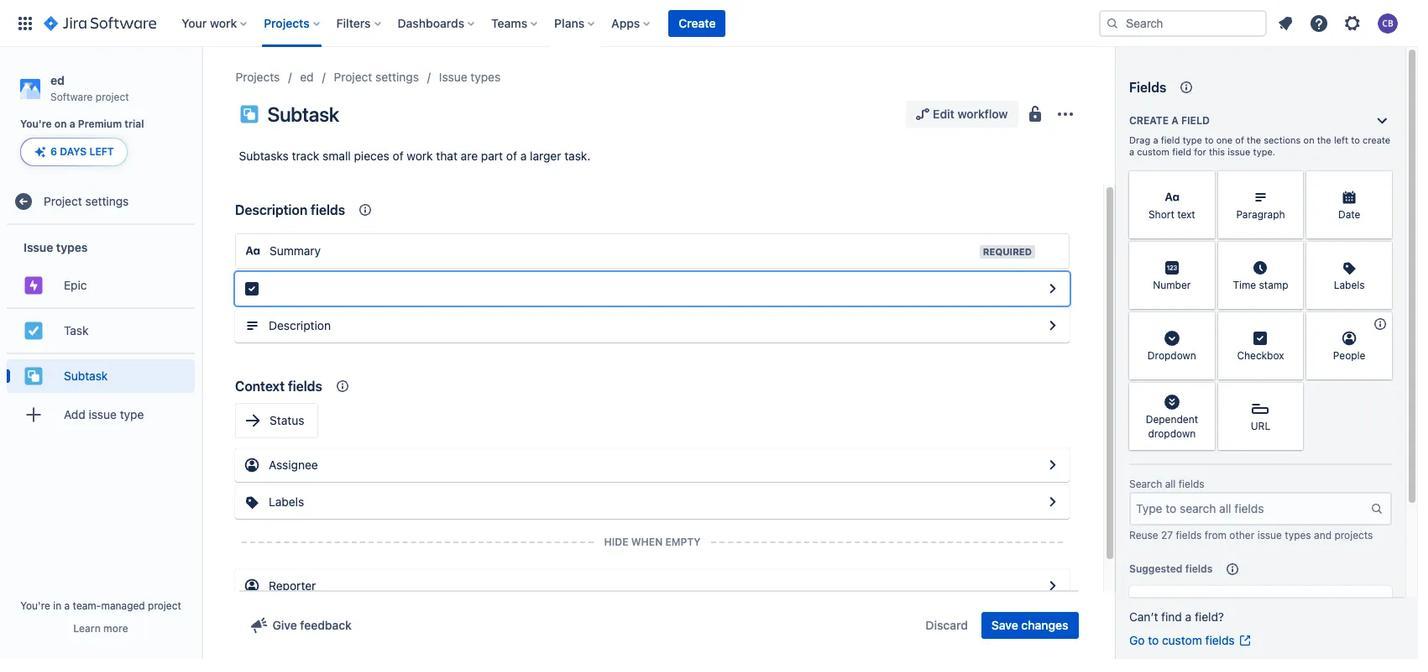 Task type: locate. For each thing, give the bounding box(es) containing it.
1 horizontal spatial work
[[407, 149, 433, 163]]

hide when empty
[[604, 536, 701, 549]]

project up premium
[[96, 91, 129, 103]]

projects up the ed "link"
[[264, 16, 310, 30]]

more information about the context fields image down pieces
[[355, 200, 376, 220]]

custom down can't find a field?
[[1163, 633, 1203, 648]]

apps button
[[607, 10, 657, 37]]

work left "that"
[[407, 149, 433, 163]]

larger
[[530, 149, 561, 163]]

search
[[1130, 478, 1163, 491]]

issue types
[[439, 70, 501, 84], [24, 240, 88, 254]]

1 horizontal spatial create
[[1130, 114, 1169, 127]]

0 horizontal spatial issue types
[[24, 240, 88, 254]]

1 vertical spatial more information image
[[1193, 244, 1214, 264]]

find
[[1162, 610, 1183, 624]]

premium
[[78, 118, 122, 130]]

ed inside ed software project
[[50, 73, 65, 87]]

1 horizontal spatial project settings
[[334, 70, 419, 84]]

subtask down the ed "link"
[[268, 102, 339, 126]]

teams button
[[487, 10, 544, 37]]

open field configuration image inside the labels button
[[1043, 492, 1063, 512]]

open field configuration image inside "description" button
[[1043, 316, 1063, 336]]

create inside button
[[679, 16, 716, 30]]

you're up 6
[[20, 118, 52, 130]]

description up context fields
[[269, 318, 331, 333]]

open field configuration image inside the reporter button
[[1043, 576, 1063, 596]]

settings down dashboards
[[376, 70, 419, 84]]

types down teams
[[471, 70, 501, 84]]

description inside button
[[269, 318, 331, 333]]

required
[[983, 246, 1032, 257]]

labels inside button
[[269, 495, 304, 509]]

notifications image
[[1276, 13, 1296, 33]]

dependent
[[1146, 413, 1199, 426]]

0 horizontal spatial labels
[[269, 495, 304, 509]]

27
[[1162, 529, 1174, 542]]

1 vertical spatial types
[[56, 240, 88, 254]]

more information image for people
[[1371, 314, 1391, 334]]

1 horizontal spatial project
[[334, 70, 372, 84]]

fields right 'all'
[[1179, 478, 1205, 491]]

create up drag at the top of the page
[[1130, 114, 1169, 127]]

suggested fields
[[1130, 563, 1213, 575]]

group containing issue types
[[7, 225, 195, 442]]

search all fields
[[1130, 478, 1205, 491]]

subtasks track small pieces of work that are part of a larger task.
[[239, 149, 591, 163]]

filters button
[[332, 10, 388, 37]]

0 vertical spatial project settings link
[[334, 67, 419, 87]]

more information image for date
[[1371, 173, 1391, 193]]

fields up status
[[288, 379, 323, 394]]

banner containing your work
[[0, 0, 1419, 47]]

description fields
[[235, 202, 345, 218]]

labels
[[1334, 279, 1366, 292], [269, 495, 304, 509]]

1 you're from the top
[[20, 118, 52, 130]]

1 horizontal spatial issue types
[[439, 70, 501, 84]]

give
[[273, 618, 297, 633]]

a right in in the left of the page
[[64, 600, 70, 612]]

and
[[1315, 529, 1332, 542]]

1 vertical spatial issue
[[89, 407, 117, 422]]

a down compass
[[1186, 610, 1192, 624]]

0 vertical spatial subtask
[[268, 102, 339, 126]]

fields right 27
[[1176, 529, 1202, 542]]

0 horizontal spatial settings
[[85, 194, 129, 208]]

dashboards
[[398, 16, 465, 30]]

part
[[481, 149, 503, 163]]

more information image for number
[[1193, 244, 1214, 264]]

0 vertical spatial settings
[[376, 70, 419, 84]]

1 vertical spatial project
[[44, 194, 82, 208]]

work right "your"
[[210, 16, 237, 30]]

create button
[[669, 10, 726, 37]]

can't
[[1130, 610, 1159, 624]]

on right sections
[[1304, 134, 1315, 145]]

2 you're from the top
[[20, 600, 50, 612]]

assignee
[[269, 458, 318, 472]]

fields inside go to custom fields link
[[1206, 633, 1235, 648]]

0 horizontal spatial to
[[1148, 633, 1159, 648]]

task
[[64, 323, 89, 338]]

0 horizontal spatial types
[[56, 240, 88, 254]]

type down subtask link
[[120, 407, 144, 422]]

0 horizontal spatial ed
[[50, 73, 65, 87]]

work
[[210, 16, 237, 30], [407, 149, 433, 163]]

labels down assignee
[[269, 495, 304, 509]]

open field configuration image
[[1043, 279, 1063, 299]]

ed right 'projects' link
[[300, 70, 314, 84]]

project
[[96, 91, 129, 103], [148, 600, 181, 612]]

the left left
[[1318, 134, 1332, 145]]

fields up summary
[[311, 202, 345, 218]]

types inside group
[[56, 240, 88, 254]]

issue up the epic link
[[24, 240, 53, 254]]

left
[[89, 146, 114, 158]]

0 vertical spatial projects
[[264, 16, 310, 30]]

1 vertical spatial issue types
[[24, 240, 88, 254]]

project settings link down left
[[7, 185, 195, 219]]

0 vertical spatial custom
[[1138, 146, 1170, 157]]

project
[[334, 70, 372, 84], [44, 194, 82, 208]]

1 vertical spatial issue
[[24, 240, 53, 254]]

people
[[1334, 350, 1366, 362]]

project down the 6 days left popup button
[[44, 194, 82, 208]]

0 vertical spatial more information about the context fields image
[[355, 200, 376, 220]]

types left and
[[1285, 529, 1312, 542]]

of right part on the left
[[506, 149, 517, 163]]

project settings down 6 days left
[[44, 194, 129, 208]]

more information image for short text
[[1193, 173, 1214, 193]]

open field configuration image
[[1043, 316, 1063, 336], [1043, 455, 1063, 475], [1043, 492, 1063, 512], [1043, 576, 1063, 596]]

project settings down 'filters' dropdown button
[[334, 70, 419, 84]]

field down the 'create a field'
[[1161, 134, 1181, 145]]

you're left in in the left of the page
[[20, 600, 50, 612]]

1 horizontal spatial issue
[[439, 70, 468, 84]]

0 horizontal spatial project
[[96, 91, 129, 103]]

more information image down text
[[1193, 244, 1214, 264]]

0 vertical spatial issue
[[439, 70, 468, 84]]

to up "this"
[[1205, 134, 1214, 145]]

type inside button
[[120, 407, 144, 422]]

field left for at the right top of page
[[1173, 146, 1192, 157]]

issue inside 'add issue type' button
[[89, 407, 117, 422]]

0 horizontal spatial of
[[393, 149, 404, 163]]

dropdown
[[1149, 428, 1196, 440]]

compass button
[[1130, 586, 1393, 620]]

1 vertical spatial type
[[120, 407, 144, 422]]

to right left
[[1352, 134, 1361, 145]]

0 vertical spatial field
[[1182, 114, 1210, 127]]

learn
[[73, 622, 101, 635]]

1 horizontal spatial type
[[1183, 134, 1203, 145]]

more information image
[[1371, 173, 1391, 193], [1193, 244, 1214, 264]]

1 vertical spatial create
[[1130, 114, 1169, 127]]

you're in a team-managed project
[[20, 600, 181, 612]]

projects
[[1335, 529, 1374, 542]]

more information about the context fields image right context fields
[[333, 376, 353, 396]]

0 horizontal spatial work
[[210, 16, 237, 30]]

6 days left
[[50, 146, 114, 158]]

0 vertical spatial create
[[679, 16, 716, 30]]

to right go
[[1148, 633, 1159, 648]]

0 horizontal spatial issue
[[89, 407, 117, 422]]

1 vertical spatial custom
[[1163, 633, 1203, 648]]

0 horizontal spatial create
[[679, 16, 716, 30]]

one
[[1217, 134, 1233, 145]]

description
[[235, 202, 308, 218], [269, 318, 331, 333]]

open field configuration image for reporter
[[1043, 576, 1063, 596]]

0 horizontal spatial issue
[[24, 240, 53, 254]]

the up the 'type.'
[[1247, 134, 1262, 145]]

when
[[631, 536, 663, 549]]

create right apps popup button
[[679, 16, 716, 30]]

more information about the fields image
[[1177, 77, 1197, 97]]

1 vertical spatial subtask
[[64, 369, 108, 383]]

banner
[[0, 0, 1419, 47]]

1 horizontal spatial more information image
[[1371, 173, 1391, 193]]

fields
[[1130, 80, 1167, 95]]

create a field
[[1130, 114, 1210, 127]]

feedback
[[300, 618, 352, 633]]

reporter button
[[235, 570, 1070, 603]]

project settings
[[334, 70, 419, 84], [44, 194, 129, 208]]

jira software image
[[44, 13, 156, 33], [44, 13, 156, 33]]

1 open field configuration image from the top
[[1043, 316, 1063, 336]]

managed
[[101, 600, 145, 612]]

0 horizontal spatial project settings link
[[7, 185, 195, 219]]

0 vertical spatial project settings
[[334, 70, 419, 84]]

in
[[53, 600, 62, 612]]

types for issue types link
[[471, 70, 501, 84]]

1 horizontal spatial more information about the context fields image
[[355, 200, 376, 220]]

1 vertical spatial labels
[[269, 495, 304, 509]]

projects for projects dropdown button
[[264, 16, 310, 30]]

0 horizontal spatial project settings
[[44, 194, 129, 208]]

1 vertical spatial projects
[[236, 70, 280, 84]]

1 horizontal spatial labels
[[1334, 279, 1366, 292]]

ed up the software
[[50, 73, 65, 87]]

2 vertical spatial issue
[[1258, 529, 1283, 542]]

0 horizontal spatial subtask
[[64, 369, 108, 383]]

1 horizontal spatial types
[[471, 70, 501, 84]]

more information about the context fields image
[[355, 200, 376, 220], [333, 376, 353, 396]]

1 vertical spatial you're
[[20, 600, 50, 612]]

1 vertical spatial on
[[1304, 134, 1315, 145]]

1 vertical spatial more information about the context fields image
[[333, 376, 353, 396]]

type.
[[1254, 146, 1276, 157]]

2 open field configuration image from the top
[[1043, 455, 1063, 475]]

4 open field configuration image from the top
[[1043, 576, 1063, 596]]

custom inside go to custom fields link
[[1163, 633, 1203, 648]]

edit workflow
[[933, 107, 1008, 121]]

1 horizontal spatial the
[[1318, 134, 1332, 145]]

your work button
[[177, 10, 254, 37]]

open field configuration image for description
[[1043, 316, 1063, 336]]

0 vertical spatial issue
[[1228, 146, 1251, 157]]

2 horizontal spatial of
[[1236, 134, 1245, 145]]

discard
[[926, 618, 968, 633]]

more options image
[[1055, 104, 1076, 124]]

1 vertical spatial project
[[148, 600, 181, 612]]

on up 6
[[54, 118, 67, 130]]

1 vertical spatial field
[[1161, 134, 1181, 145]]

dashboards button
[[393, 10, 481, 37]]

settings
[[376, 70, 419, 84], [85, 194, 129, 208]]

subtask
[[268, 102, 339, 126], [64, 369, 108, 383]]

0 vertical spatial issue types
[[439, 70, 501, 84]]

0 vertical spatial type
[[1183, 134, 1203, 145]]

1 horizontal spatial subtask
[[268, 102, 339, 126]]

issue types down dashboards 'popup button'
[[439, 70, 501, 84]]

projects up the issue type icon
[[236, 70, 280, 84]]

0 vertical spatial you're
[[20, 118, 52, 130]]

0 horizontal spatial the
[[1247, 134, 1262, 145]]

1 horizontal spatial on
[[1304, 134, 1315, 145]]

more
[[103, 622, 128, 635]]

issue down one
[[1228, 146, 1251, 157]]

projects
[[264, 16, 310, 30], [236, 70, 280, 84]]

3 open field configuration image from the top
[[1043, 492, 1063, 512]]

0 vertical spatial on
[[54, 118, 67, 130]]

1 vertical spatial description
[[269, 318, 331, 333]]

project right managed
[[148, 600, 181, 612]]

0 horizontal spatial more information about the context fields image
[[333, 376, 353, 396]]

0 horizontal spatial on
[[54, 118, 67, 130]]

subtask up add
[[64, 369, 108, 383]]

custom inside the drag a field type to one of the sections on the left to create a custom field for this issue type.
[[1138, 146, 1170, 157]]

projects link
[[236, 67, 280, 87]]

save changes button
[[982, 612, 1079, 639]]

compass
[[1163, 596, 1214, 610]]

issue down dashboards 'popup button'
[[439, 70, 468, 84]]

fields left more information about the suggested fields icon
[[1186, 563, 1213, 575]]

types up epic
[[56, 240, 88, 254]]

that
[[436, 149, 458, 163]]

0 vertical spatial project
[[96, 91, 129, 103]]

filters
[[337, 16, 371, 30]]

issue types up epic
[[24, 240, 88, 254]]

0 vertical spatial more information image
[[1371, 173, 1391, 193]]

1 horizontal spatial issue
[[1228, 146, 1251, 157]]

work inside dropdown button
[[210, 16, 237, 30]]

description up summary
[[235, 202, 308, 218]]

assignee button
[[235, 449, 1070, 482]]

reporter
[[269, 579, 316, 593]]

field up for at the right top of page
[[1182, 114, 1210, 127]]

fields left this link will be opened in a new tab icon
[[1206, 633, 1235, 648]]

of right pieces
[[393, 149, 404, 163]]

1 vertical spatial project settings link
[[7, 185, 195, 219]]

issue right other at the right of page
[[1258, 529, 1283, 542]]

0 horizontal spatial more information image
[[1193, 244, 1214, 264]]

type up for at the right top of page
[[1183, 134, 1203, 145]]

no restrictions image
[[1025, 104, 1045, 124]]

0 horizontal spatial type
[[120, 407, 144, 422]]

workflow
[[958, 107, 1008, 121]]

1 horizontal spatial project settings link
[[334, 67, 419, 87]]

field for drag
[[1161, 134, 1181, 145]]

project right the ed "link"
[[334, 70, 372, 84]]

time
[[1234, 279, 1257, 292]]

checkbox
[[1238, 350, 1285, 362]]

more information image down "create"
[[1371, 173, 1391, 193]]

1 the from the left
[[1247, 134, 1262, 145]]

a
[[1172, 114, 1179, 127], [69, 118, 75, 130], [1154, 134, 1159, 145], [1130, 146, 1135, 157], [521, 149, 527, 163], [64, 600, 70, 612], [1186, 610, 1192, 624]]

1 horizontal spatial ed
[[300, 70, 314, 84]]

context
[[235, 379, 285, 394]]

more information image
[[1193, 173, 1214, 193], [1282, 173, 1302, 193], [1282, 244, 1302, 264], [1371, 244, 1391, 264], [1193, 314, 1214, 334], [1282, 314, 1302, 334], [1371, 314, 1391, 334], [1193, 385, 1214, 405]]

issue right add
[[89, 407, 117, 422]]

project settings link down 'filters' dropdown button
[[334, 67, 419, 87]]

dropdown
[[1148, 350, 1197, 362]]

suggested
[[1130, 563, 1183, 575]]

type
[[1183, 134, 1203, 145], [120, 407, 144, 422]]

labels up people
[[1334, 279, 1366, 292]]

1 vertical spatial project settings
[[44, 194, 129, 208]]

more information about the context fields image for description fields
[[355, 200, 376, 220]]

more information about the suggested fields image
[[1223, 559, 1244, 580]]

projects inside projects dropdown button
[[264, 16, 310, 30]]

custom down drag at the top of the page
[[1138, 146, 1170, 157]]

0 vertical spatial work
[[210, 16, 237, 30]]

2 horizontal spatial types
[[1285, 529, 1312, 542]]

all
[[1166, 478, 1176, 491]]

open field configuration image inside assignee button
[[1043, 455, 1063, 475]]

sidebar navigation image
[[183, 67, 220, 101]]

of right one
[[1236, 134, 1245, 145]]

settings down left
[[85, 194, 129, 208]]

project inside ed software project
[[96, 91, 129, 103]]

project settings link
[[334, 67, 419, 87], [7, 185, 195, 219]]

0 vertical spatial types
[[471, 70, 501, 84]]

date
[[1339, 209, 1361, 221]]

issue
[[1228, 146, 1251, 157], [89, 407, 117, 422], [1258, 529, 1283, 542]]

types for group containing issue types
[[56, 240, 88, 254]]

field
[[1182, 114, 1210, 127], [1161, 134, 1181, 145], [1173, 146, 1192, 157]]

0 vertical spatial description
[[235, 202, 308, 218]]

group
[[7, 225, 195, 442]]

task.
[[565, 149, 591, 163]]

2 horizontal spatial issue
[[1258, 529, 1283, 542]]



Task type: vqa. For each thing, say whether or not it's contained in the screenshot.


Task type: describe. For each thing, give the bounding box(es) containing it.
description for description fields
[[235, 202, 308, 218]]

0 horizontal spatial project
[[44, 194, 82, 208]]

create for create a field
[[1130, 114, 1169, 127]]

1 vertical spatial work
[[407, 149, 433, 163]]

go to custom fields
[[1130, 633, 1235, 648]]

a right drag at the top of the page
[[1154, 134, 1159, 145]]

field for create
[[1182, 114, 1210, 127]]

ed for ed software project
[[50, 73, 65, 87]]

subtask inside group
[[64, 369, 108, 383]]

projects for 'projects' link
[[236, 70, 280, 84]]

learn more button
[[73, 622, 128, 636]]

subtask link
[[7, 360, 195, 393]]

more information about the context fields image for context fields
[[333, 376, 353, 396]]

Type to search all fields text field
[[1132, 494, 1371, 524]]

can't find a field?
[[1130, 610, 1225, 624]]

projects button
[[259, 10, 326, 37]]

paragraph
[[1237, 209, 1286, 221]]

apps
[[612, 16, 640, 30]]

2 vertical spatial types
[[1285, 529, 1312, 542]]

0 vertical spatial project
[[334, 70, 372, 84]]

dependent dropdown
[[1146, 413, 1199, 440]]

ed for ed
[[300, 70, 314, 84]]

trial
[[125, 118, 144, 130]]

subtasks
[[239, 149, 289, 163]]

1 horizontal spatial of
[[506, 149, 517, 163]]

subtask group
[[7, 353, 195, 398]]

save changes
[[992, 618, 1069, 633]]

learn more
[[73, 622, 128, 635]]

you're for you're on a premium trial
[[20, 118, 52, 130]]

task link
[[7, 314, 195, 348]]

create for create
[[679, 16, 716, 30]]

this
[[1210, 146, 1226, 157]]

your profile and settings image
[[1378, 13, 1399, 33]]

url
[[1251, 420, 1271, 433]]

a left larger at the left of page
[[521, 149, 527, 163]]

plans
[[555, 16, 585, 30]]

team-
[[73, 600, 101, 612]]

drag a field type to one of the sections on the left to create a custom field for this issue type.
[[1130, 134, 1391, 157]]

edit
[[933, 107, 955, 121]]

epic
[[64, 278, 87, 292]]

sections
[[1264, 134, 1302, 145]]

empty
[[666, 536, 701, 549]]

description for description
[[269, 318, 331, 333]]

summary
[[270, 244, 321, 258]]

status
[[270, 413, 304, 428]]

type inside the drag a field type to one of the sections on the left to create a custom field for this issue type.
[[1183, 134, 1203, 145]]

reuse
[[1130, 529, 1159, 542]]

other
[[1230, 529, 1255, 542]]

issue inside the drag a field type to one of the sections on the left to create a custom field for this issue type.
[[1228, 146, 1251, 157]]

Search field
[[1100, 10, 1268, 37]]

changes
[[1022, 618, 1069, 633]]

are
[[461, 149, 478, 163]]

days
[[60, 146, 87, 158]]

primary element
[[10, 0, 1100, 47]]

a down drag at the top of the page
[[1130, 146, 1135, 157]]

this link will be opened in a new tab image
[[1239, 634, 1252, 648]]

on inside the drag a field type to one of the sections on the left to create a custom field for this issue type.
[[1304, 134, 1315, 145]]

teams
[[492, 16, 528, 30]]

your work
[[182, 16, 237, 30]]

number
[[1154, 279, 1191, 292]]

plans button
[[550, 10, 602, 37]]

2 the from the left
[[1318, 134, 1332, 145]]

6 days left button
[[21, 139, 127, 166]]

open field configuration image for labels
[[1043, 492, 1063, 512]]

save
[[992, 618, 1019, 633]]

1 horizontal spatial to
[[1205, 134, 1214, 145]]

of inside the drag a field type to one of the sections on the left to create a custom field for this issue type.
[[1236, 134, 1245, 145]]

pieces
[[354, 149, 390, 163]]

time stamp
[[1234, 279, 1289, 292]]

discard button
[[916, 612, 979, 639]]

appswitcher icon image
[[15, 13, 35, 33]]

help image
[[1310, 13, 1330, 33]]

2 vertical spatial field
[[1173, 146, 1192, 157]]

ed link
[[300, 67, 314, 87]]

epic link
[[7, 269, 195, 303]]

more information image for dropdown
[[1193, 314, 1214, 334]]

more information image for paragraph
[[1282, 173, 1302, 193]]

field?
[[1195, 610, 1225, 624]]

labels button
[[235, 486, 1070, 519]]

short text
[[1149, 209, 1196, 221]]

a down the software
[[69, 118, 75, 130]]

1 horizontal spatial project
[[148, 600, 181, 612]]

give feedback button
[[239, 612, 362, 639]]

add issue type
[[64, 407, 144, 422]]

to inside go to custom fields link
[[1148, 633, 1159, 648]]

description button
[[235, 309, 1070, 343]]

drag
[[1130, 134, 1151, 145]]

search image
[[1106, 16, 1120, 30]]

more information image for labels
[[1371, 244, 1391, 264]]

more information image for checkbox
[[1282, 314, 1302, 334]]

more information image for dependent dropdown
[[1193, 385, 1214, 405]]

go to custom fields link
[[1130, 633, 1252, 649]]

1 vertical spatial settings
[[85, 194, 129, 208]]

for
[[1195, 146, 1207, 157]]

track
[[292, 149, 320, 163]]

add
[[64, 407, 85, 422]]

settings image
[[1343, 13, 1363, 33]]

reuse 27 fields from other issue types and projects
[[1130, 529, 1374, 542]]

your
[[182, 16, 207, 30]]

add issue type image
[[24, 405, 44, 425]]

create
[[1363, 134, 1391, 145]]

a down more information about the fields icon
[[1172, 114, 1179, 127]]

2 horizontal spatial to
[[1352, 134, 1361, 145]]

add issue type button
[[7, 398, 195, 432]]

1 horizontal spatial settings
[[376, 70, 419, 84]]

more information image for time stamp
[[1282, 244, 1302, 264]]

hide
[[604, 536, 629, 549]]

you're for you're in a team-managed project
[[20, 600, 50, 612]]

software
[[50, 91, 93, 103]]

issue type icon image
[[239, 104, 259, 124]]

issue types link
[[439, 67, 501, 87]]

0 vertical spatial labels
[[1334, 279, 1366, 292]]

project settings inside project settings link
[[44, 194, 129, 208]]

open field configuration image for assignee
[[1043, 455, 1063, 475]]



